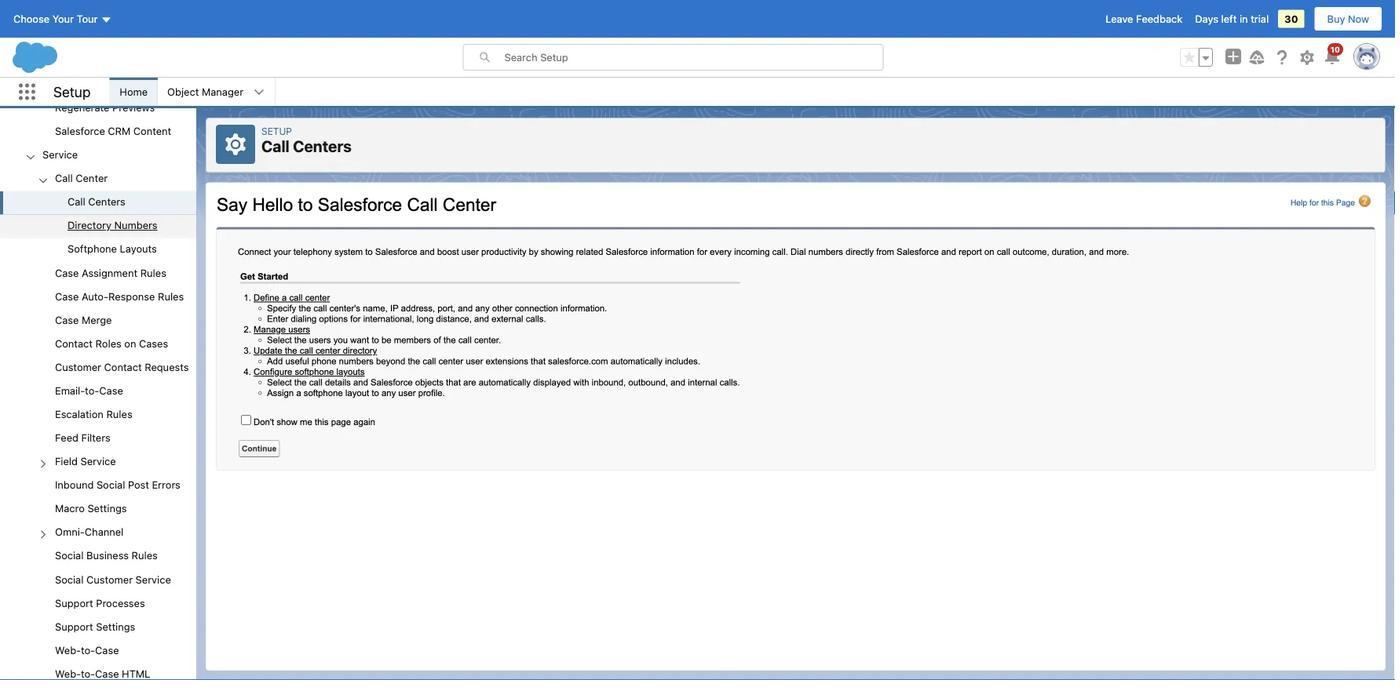Task type: describe. For each thing, give the bounding box(es) containing it.
softphone layouts
[[68, 243, 157, 255]]

Search Setup text field
[[505, 45, 883, 70]]

regenerate previews
[[55, 101, 155, 113]]

inbound social post errors link
[[55, 479, 181, 494]]

web-to-case html generator link
[[55, 668, 196, 681]]

case merge link
[[55, 314, 112, 328]]

web-to-case
[[55, 645, 119, 656]]

settings for macro settings
[[88, 503, 127, 515]]

1 vertical spatial service
[[81, 456, 116, 468]]

call for call centers
[[68, 196, 85, 208]]

buy
[[1328, 13, 1346, 25]]

choose
[[13, 13, 50, 25]]

contact roles on cases
[[55, 338, 168, 349]]

roles
[[96, 338, 122, 349]]

content
[[133, 125, 171, 137]]

escalation
[[55, 409, 104, 420]]

email-to-case link
[[55, 385, 123, 399]]

support processes link
[[55, 597, 145, 612]]

errors
[[152, 479, 181, 491]]

case up web-to-case html generator
[[95, 645, 119, 656]]

10
[[1331, 45, 1340, 54]]

web- for web-to-case html generator
[[55, 668, 81, 680]]

group containing call center
[[0, 168, 196, 681]]

post
[[128, 479, 149, 491]]

case inside web-to-case html generator
[[95, 668, 119, 680]]

inbound
[[55, 479, 94, 491]]

object manager link
[[158, 78, 253, 106]]

to- for web-to-case html generator
[[81, 668, 95, 680]]

assignment
[[82, 267, 138, 279]]

escalation rules
[[55, 409, 132, 420]]

social customer service link
[[55, 574, 171, 588]]

requests
[[145, 361, 189, 373]]

setup link
[[261, 126, 292, 137]]

days
[[1195, 13, 1219, 25]]

tour
[[77, 13, 98, 25]]

home link
[[110, 78, 157, 106]]

processes
[[96, 597, 145, 609]]

object
[[167, 86, 199, 98]]

email-
[[55, 385, 85, 397]]

case merge
[[55, 314, 112, 326]]

omni-channel link
[[55, 527, 124, 541]]

omni-channel
[[55, 527, 124, 538]]

directory numbers tree item
[[0, 215, 196, 238]]

service link
[[42, 149, 78, 163]]

crm
[[108, 125, 131, 137]]

0 horizontal spatial service
[[42, 149, 78, 160]]

business
[[86, 550, 129, 562]]

filters
[[81, 432, 110, 444]]

setup call centers
[[261, 126, 352, 155]]

feed filters
[[55, 432, 110, 444]]

support settings link
[[55, 621, 135, 635]]

case auto-response rules
[[55, 290, 184, 302]]

leave
[[1106, 13, 1134, 25]]

centers inside setup call centers
[[293, 137, 352, 155]]

case left auto-
[[55, 290, 79, 302]]

days left in trial
[[1195, 13, 1269, 25]]

setup for setup call centers
[[261, 126, 292, 137]]

customer inside 'link'
[[86, 574, 133, 586]]

case left merge
[[55, 314, 79, 326]]

feed filters link
[[55, 432, 110, 446]]

auto-
[[82, 290, 108, 302]]

social for business
[[55, 550, 84, 562]]

to- for email-to-case
[[85, 385, 99, 397]]

leave feedback
[[1106, 13, 1183, 25]]

social customer service
[[55, 574, 171, 586]]

0 vertical spatial customer
[[55, 361, 101, 373]]

contact inside customer contact requests link
[[104, 361, 142, 373]]

choose your tour button
[[13, 6, 113, 31]]

directory numbers link
[[68, 220, 158, 234]]

web- for web-to-case
[[55, 645, 81, 656]]

email-to-case
[[55, 385, 123, 397]]

macro settings
[[55, 503, 127, 515]]

channel
[[85, 527, 124, 538]]

web-to-case html generator
[[55, 668, 150, 681]]

response
[[108, 290, 155, 302]]

group containing regenerate previews
[[0, 0, 196, 144]]

social business rules link
[[55, 550, 158, 564]]

call centers link
[[68, 196, 125, 210]]

manager
[[202, 86, 244, 98]]

previews
[[112, 101, 155, 113]]

layouts
[[120, 243, 157, 255]]

service tree item
[[0, 144, 196, 681]]

contact inside contact roles on cases link
[[55, 338, 93, 349]]

numbers
[[114, 220, 158, 231]]



Task type: vqa. For each thing, say whether or not it's contained in the screenshot.
"User Engagement" link
no



Task type: locate. For each thing, give the bounding box(es) containing it.
0 vertical spatial to-
[[85, 385, 99, 397]]

your
[[52, 13, 74, 25]]

0 vertical spatial call
[[261, 137, 290, 155]]

support processes
[[55, 597, 145, 609]]

1 vertical spatial call
[[55, 172, 73, 184]]

rules right response
[[158, 290, 184, 302]]

support up web-to-case
[[55, 621, 93, 633]]

case down customer contact requests link in the bottom left of the page
[[99, 385, 123, 397]]

call down "setup" 'link'
[[261, 137, 290, 155]]

macro settings link
[[55, 503, 127, 517]]

1 vertical spatial social
[[55, 550, 84, 562]]

customer
[[55, 361, 101, 373], [86, 574, 133, 586]]

case assignment rules
[[55, 267, 166, 279]]

0 vertical spatial social
[[97, 479, 125, 491]]

field
[[55, 456, 78, 468]]

web- down web-to-case link
[[55, 668, 81, 680]]

case down "softphone"
[[55, 267, 79, 279]]

1 horizontal spatial service
[[81, 456, 116, 468]]

customer up "email-" at the left of page
[[55, 361, 101, 373]]

directory
[[68, 220, 111, 231]]

left
[[1222, 13, 1237, 25]]

center
[[76, 172, 108, 184]]

service down filters on the bottom left
[[81, 456, 116, 468]]

1 vertical spatial centers
[[88, 196, 125, 208]]

0 vertical spatial service
[[42, 149, 78, 160]]

regenerate
[[55, 101, 110, 113]]

service
[[42, 149, 78, 160], [81, 456, 116, 468], [136, 574, 171, 586]]

group
[[0, 0, 196, 144], [1180, 48, 1213, 67], [0, 168, 196, 681], [0, 191, 196, 262]]

0 vertical spatial settings
[[88, 503, 127, 515]]

settings for support settings
[[96, 621, 135, 633]]

directory numbers
[[68, 220, 158, 231]]

web-to-case link
[[55, 645, 119, 659]]

2 horizontal spatial service
[[136, 574, 171, 586]]

contact down on
[[104, 361, 142, 373]]

buy now button
[[1314, 6, 1383, 31]]

to- inside web-to-case html generator
[[81, 668, 95, 680]]

on
[[124, 338, 136, 349]]

2 vertical spatial service
[[136, 574, 171, 586]]

0 horizontal spatial centers
[[88, 196, 125, 208]]

call centers
[[68, 196, 125, 208]]

feedback
[[1136, 13, 1183, 25]]

1 vertical spatial support
[[55, 621, 93, 633]]

contact roles on cases link
[[55, 338, 168, 352]]

rules up filters on the bottom left
[[106, 409, 132, 420]]

10 button
[[1323, 43, 1344, 67]]

generator
[[55, 680, 103, 681]]

settings
[[88, 503, 127, 515], [96, 621, 135, 633]]

1 vertical spatial setup
[[261, 126, 292, 137]]

customer contact requests
[[55, 361, 189, 373]]

to- down support settings link
[[81, 645, 95, 656]]

social business rules
[[55, 550, 158, 562]]

case assignment rules link
[[55, 267, 166, 281]]

macro
[[55, 503, 85, 515]]

1 support from the top
[[55, 597, 93, 609]]

support for support processes
[[55, 597, 93, 609]]

to- down web-to-case link
[[81, 668, 95, 680]]

customer down social business rules link
[[86, 574, 133, 586]]

2 vertical spatial to-
[[81, 668, 95, 680]]

call inside setup call centers
[[261, 137, 290, 155]]

feed
[[55, 432, 79, 444]]

0 vertical spatial support
[[55, 597, 93, 609]]

call for call center
[[55, 172, 73, 184]]

case left the html
[[95, 668, 119, 680]]

call
[[261, 137, 290, 155], [55, 172, 73, 184], [68, 196, 85, 208]]

1 vertical spatial contact
[[104, 361, 142, 373]]

call inside "link"
[[68, 196, 85, 208]]

support
[[55, 597, 93, 609], [55, 621, 93, 633]]

2 web- from the top
[[55, 668, 81, 680]]

0 vertical spatial web-
[[55, 645, 81, 656]]

1 vertical spatial settings
[[96, 621, 135, 633]]

setup
[[53, 83, 91, 100], [261, 126, 292, 137]]

1 web- from the top
[[55, 645, 81, 656]]

regenerate previews link
[[55, 101, 155, 116]]

cases
[[139, 338, 168, 349]]

field service
[[55, 456, 116, 468]]

web- inside web-to-case html generator
[[55, 668, 81, 680]]

rules down layouts
[[140, 267, 166, 279]]

html
[[122, 668, 150, 680]]

0 horizontal spatial contact
[[55, 338, 93, 349]]

social inside 'link'
[[55, 574, 84, 586]]

home
[[120, 86, 148, 98]]

settings down the processes
[[96, 621, 135, 633]]

web- up generator
[[55, 645, 81, 656]]

30
[[1285, 13, 1298, 25]]

case auto-response rules link
[[55, 290, 184, 305]]

service down salesforce
[[42, 149, 78, 160]]

call centers tree item
[[0, 191, 196, 215]]

group containing call centers
[[0, 191, 196, 262]]

choose your tour
[[13, 13, 98, 25]]

escalation rules link
[[55, 409, 132, 423]]

support settings
[[55, 621, 135, 633]]

0 vertical spatial setup
[[53, 83, 91, 100]]

call down call center link
[[68, 196, 85, 208]]

setup inside setup call centers
[[261, 126, 292, 137]]

0 horizontal spatial setup
[[53, 83, 91, 100]]

2 support from the top
[[55, 621, 93, 633]]

call center tree item
[[0, 168, 196, 262]]

to-
[[85, 385, 99, 397], [81, 645, 95, 656], [81, 668, 95, 680]]

rules inside "link"
[[106, 409, 132, 420]]

social down the omni-
[[55, 550, 84, 562]]

object manager
[[167, 86, 244, 98]]

salesforce
[[55, 125, 105, 137]]

settings up channel
[[88, 503, 127, 515]]

setup for setup
[[53, 83, 91, 100]]

customer contact requests link
[[55, 361, 189, 375]]

softphone layouts link
[[68, 243, 157, 257]]

1 horizontal spatial setup
[[261, 126, 292, 137]]

leave feedback link
[[1106, 13, 1183, 25]]

to- for web-to-case
[[81, 645, 95, 656]]

now
[[1348, 13, 1370, 25]]

salesforce crm content link
[[55, 125, 171, 139]]

web-
[[55, 645, 81, 656], [55, 668, 81, 680]]

1 vertical spatial customer
[[86, 574, 133, 586]]

1 horizontal spatial centers
[[293, 137, 352, 155]]

in
[[1240, 13, 1248, 25]]

1 vertical spatial web-
[[55, 668, 81, 680]]

rules right business on the bottom left of page
[[132, 550, 158, 562]]

1 horizontal spatial contact
[[104, 361, 142, 373]]

buy now
[[1328, 13, 1370, 25]]

service up the processes
[[136, 574, 171, 586]]

0 vertical spatial contact
[[55, 338, 93, 349]]

case
[[55, 267, 79, 279], [55, 290, 79, 302], [55, 314, 79, 326], [99, 385, 123, 397], [95, 645, 119, 656], [95, 668, 119, 680]]

2 vertical spatial call
[[68, 196, 85, 208]]

social left post
[[97, 479, 125, 491]]

2 vertical spatial social
[[55, 574, 84, 586]]

field service link
[[55, 456, 116, 470]]

inbound social post errors
[[55, 479, 181, 491]]

softphone
[[68, 243, 117, 255]]

centers
[[293, 137, 352, 155], [88, 196, 125, 208]]

to- up escalation rules
[[85, 385, 99, 397]]

social up support processes
[[55, 574, 84, 586]]

rules
[[140, 267, 166, 279], [158, 290, 184, 302], [106, 409, 132, 420], [132, 550, 158, 562]]

call down service link
[[55, 172, 73, 184]]

0 vertical spatial centers
[[293, 137, 352, 155]]

support for support settings
[[55, 621, 93, 633]]

salesforce crm content
[[55, 125, 171, 137]]

trial
[[1251, 13, 1269, 25]]

call center
[[55, 172, 108, 184]]

centers inside "link"
[[88, 196, 125, 208]]

contact down case merge "link"
[[55, 338, 93, 349]]

service inside 'link'
[[136, 574, 171, 586]]

merge
[[82, 314, 112, 326]]

support up support settings
[[55, 597, 93, 609]]

omni-
[[55, 527, 85, 538]]

social
[[97, 479, 125, 491], [55, 550, 84, 562], [55, 574, 84, 586]]

call center link
[[55, 172, 108, 187]]

1 vertical spatial to-
[[81, 645, 95, 656]]

social for customer
[[55, 574, 84, 586]]



